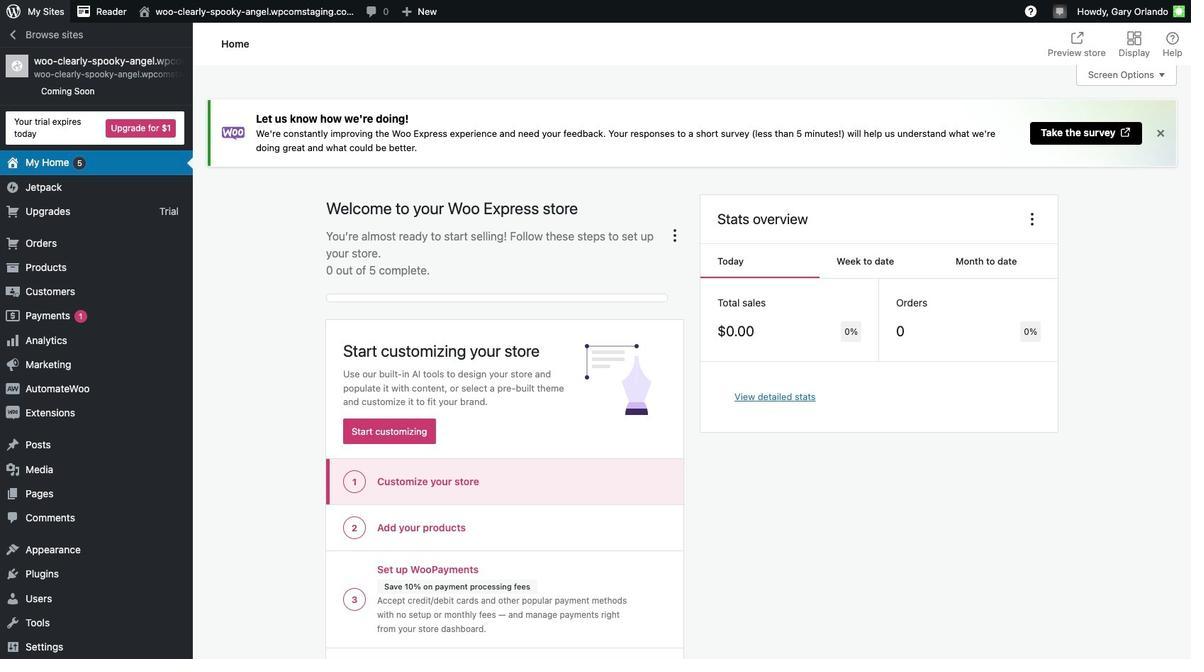 Task type: vqa. For each thing, say whether or not it's contained in the screenshot.
1st automatewoo element from the top of the "main menu" Navigation
no



Task type: describe. For each thing, give the bounding box(es) containing it.
main menu navigation
[[0, 23, 193, 659]]

0 vertical spatial tab list
[[1040, 23, 1192, 65]]

customize your store illustration image
[[582, 334, 667, 419]]

take the survey image
[[1120, 126, 1132, 138]]

toolbar navigation
[[0, 0, 1192, 26]]

notification image
[[1055, 5, 1066, 16]]



Task type: locate. For each thing, give the bounding box(es) containing it.
display options image
[[1127, 30, 1144, 47]]

1 vertical spatial tab list
[[701, 244, 1059, 279]]

task list options image
[[667, 227, 684, 244]]

tab list
[[1040, 23, 1192, 65], [701, 244, 1059, 279]]



